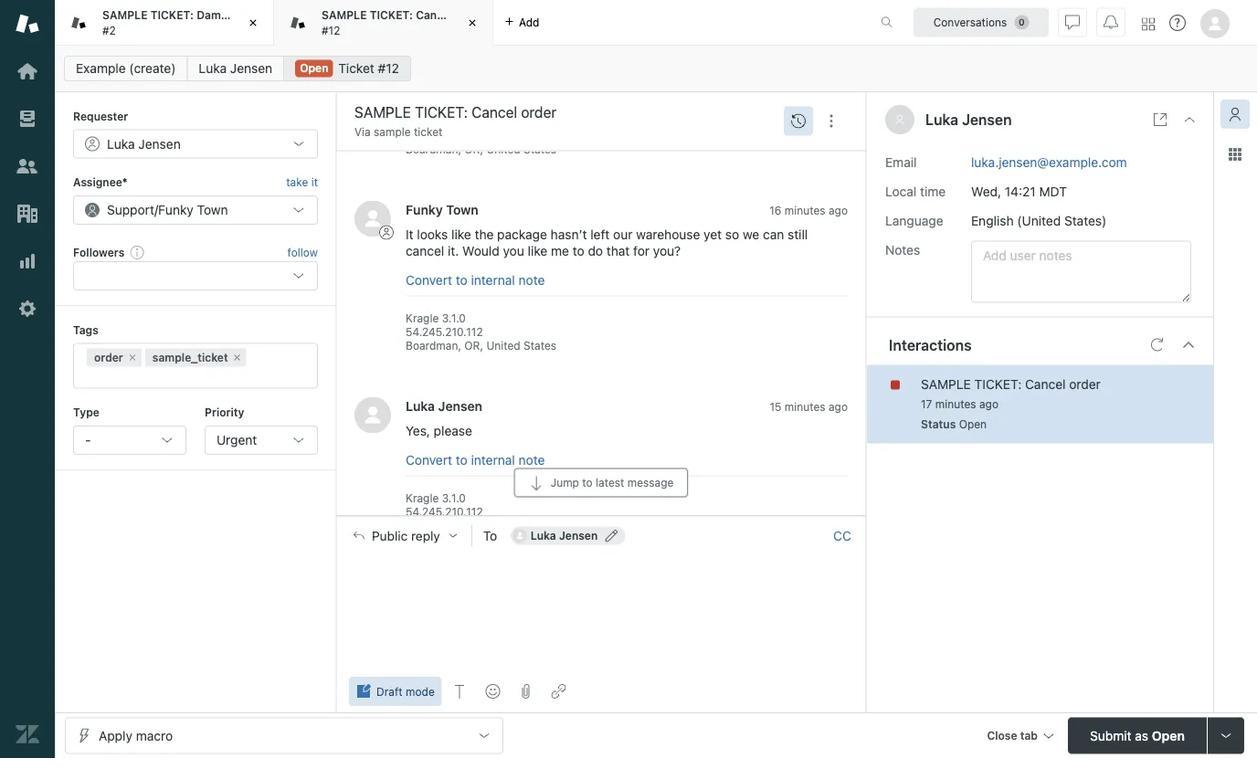 Task type: describe. For each thing, give the bounding box(es) containing it.
for
[[634, 244, 650, 259]]

luka inside conversationlabel 'log'
[[406, 399, 435, 414]]

notifications image
[[1104, 15, 1119, 30]]

our
[[614, 228, 633, 243]]

mdt
[[1040, 184, 1068, 199]]

support
[[107, 202, 154, 217]]

ticket: for sample ticket: cancel order #12
[[370, 9, 413, 22]]

convert for yes, please
[[406, 453, 452, 468]]

looks
[[417, 228, 448, 243]]

sample ticket: damaged product #2
[[102, 9, 293, 37]]

displays possible ticket submission types image
[[1219, 729, 1234, 744]]

sample for sample ticket: damaged product #2
[[102, 9, 148, 22]]

customers image
[[16, 154, 39, 178]]

jump to latest message button
[[514, 469, 689, 498]]

minutes for yes, please
[[785, 401, 826, 414]]

time
[[921, 184, 946, 199]]

Public reply composer Draft mode text field
[[346, 555, 858, 594]]

urgent
[[217, 433, 257, 448]]

luka up the time at the right top of the page
[[926, 111, 959, 128]]

luka jensen inside conversationlabel 'log'
[[406, 399, 483, 414]]

jump to latest message
[[551, 477, 674, 490]]

15 minutes ago
[[770, 401, 848, 414]]

close
[[988, 730, 1018, 743]]

funky inside assignee* element
[[158, 202, 194, 217]]

tab containing sample ticket: cancel order
[[274, 0, 494, 46]]

local
[[886, 184, 917, 199]]

take it
[[286, 176, 318, 189]]

luka inside secondary element
[[199, 61, 227, 76]]

15 minutes ago text field
[[770, 401, 848, 414]]

54.245.210.112 for kragle 3.1.0 54.245.210.112 boardman, or, united states
[[406, 326, 483, 339]]

admin image
[[16, 297, 39, 321]]

tab containing sample ticket: damaged product
[[55, 0, 293, 46]]

edit user image
[[605, 530, 618, 543]]

luka jensen down hide composer icon
[[531, 530, 598, 543]]

convert to internal note for please
[[406, 453, 545, 468]]

yet
[[704, 228, 722, 243]]

remove image for order
[[127, 352, 138, 363]]

conversations
[[934, 16, 1008, 29]]

luka right luka.jensen@example.com icon on the left
[[531, 530, 557, 543]]

draft mode
[[377, 686, 435, 698]]

54.245.210.112 for kragle 3.1.0 54.245.210.112
[[406, 506, 483, 519]]

warehouse
[[636, 228, 701, 243]]

to down it. on the top left
[[456, 273, 468, 288]]

tabs tab list
[[55, 0, 862, 46]]

add attachment image
[[519, 685, 534, 699]]

it.
[[448, 244, 459, 259]]

package
[[497, 228, 547, 243]]

it
[[311, 176, 318, 189]]

public reply button
[[337, 517, 471, 555]]

email
[[886, 155, 917, 170]]

wed,
[[972, 184, 1002, 199]]

sample ticket: cancel order 17 minutes ago status open
[[921, 377, 1101, 431]]

close image
[[1183, 112, 1198, 127]]

kragle 3.1.0 54.245.210.112
[[406, 492, 483, 519]]

remove image for sample_ticket
[[232, 352, 243, 363]]

mode
[[406, 686, 435, 698]]

views image
[[16, 107, 39, 131]]

2 horizontal spatial open
[[1153, 729, 1186, 744]]

assignee*
[[73, 176, 128, 189]]

language
[[886, 213, 944, 228]]

tab
[[1021, 730, 1038, 743]]

submit
[[1091, 729, 1132, 744]]

would
[[463, 244, 500, 259]]

yes,
[[406, 424, 430, 439]]

please
[[434, 424, 473, 439]]

hide composer image
[[594, 509, 609, 523]]

product
[[251, 9, 293, 22]]

notes
[[886, 242, 921, 257]]

customer context image
[[1229, 107, 1243, 122]]

1 avatar image from the top
[[355, 201, 391, 238]]

cc button
[[834, 528, 852, 544]]

2 avatar image from the top
[[355, 398, 391, 434]]

submit as open
[[1091, 729, 1186, 744]]

hasn't
[[551, 228, 587, 243]]

damaged
[[197, 9, 248, 22]]

convert to internal note button for please
[[406, 452, 545, 469]]

organizations image
[[16, 202, 39, 226]]

conversationlabel log
[[336, 6, 867, 563]]

cancel for sample ticket: cancel order 17 minutes ago status open
[[1026, 377, 1066, 392]]

via
[[355, 126, 371, 138]]

funky town link
[[406, 202, 479, 218]]

secondary element
[[55, 50, 1258, 87]]

tags
[[73, 324, 99, 337]]

ticket: for sample ticket: damaged product #2
[[151, 9, 194, 22]]

you
[[503, 244, 525, 259]]

english (united states)
[[972, 213, 1107, 228]]

jensen up wed,
[[963, 111, 1012, 128]]

left
[[591, 228, 610, 243]]

cancel for sample ticket: cancel order #12
[[416, 9, 453, 22]]

luka inside the requester element
[[107, 136, 135, 151]]

0 horizontal spatial like
[[452, 228, 471, 243]]

priority
[[205, 406, 244, 419]]

followers element
[[73, 262, 318, 291]]

minutes for it looks like the package hasn't left our warehouse yet so we can still cancel it. would you like me to do that for you?
[[785, 204, 826, 217]]

format text image
[[453, 685, 468, 699]]

ticket
[[414, 126, 443, 138]]

get help image
[[1170, 15, 1187, 31]]

close tab button
[[979, 718, 1061, 757]]

zendesk image
[[16, 723, 39, 747]]

view more details image
[[1154, 112, 1168, 127]]

support / funky town
[[107, 202, 228, 217]]

public reply
[[372, 528, 440, 543]]

16 minutes ago
[[770, 204, 848, 217]]

close tab
[[988, 730, 1038, 743]]

1 vertical spatial luka jensen link
[[406, 399, 483, 414]]

add
[[519, 16, 540, 29]]

you?
[[653, 244, 681, 259]]

english
[[972, 213, 1014, 228]]

boardman, or, united states
[[406, 144, 557, 156]]

town inside conversationlabel 'log'
[[446, 202, 479, 218]]

insert emojis image
[[486, 685, 501, 699]]

to
[[483, 528, 498, 543]]

add button
[[494, 0, 551, 45]]

so
[[726, 228, 740, 243]]

#12 inside secondary element
[[378, 61, 399, 76]]

wed, 14:21 mdt
[[972, 184, 1068, 199]]

local time
[[886, 184, 946, 199]]

kragle for kragle 3.1.0 54.245.210.112 boardman, or, united states
[[406, 312, 439, 325]]

take it button
[[286, 173, 318, 192]]

1 united from the top
[[487, 144, 521, 156]]



Task type: locate. For each thing, give the bounding box(es) containing it.
ticket #12
[[339, 61, 399, 76]]

2 kragle from the top
[[406, 492, 439, 505]]

1 3.1.0 from the top
[[442, 312, 466, 325]]

1 convert to internal note button from the top
[[406, 272, 545, 289]]

1 or, from the top
[[465, 144, 484, 156]]

it
[[406, 228, 414, 243]]

1 tab from the left
[[55, 0, 293, 46]]

interactions
[[889, 336, 972, 354]]

jensen inside conversationlabel 'log'
[[438, 399, 483, 414]]

1 vertical spatial convert to internal note
[[406, 453, 545, 468]]

that
[[607, 244, 630, 259]]

remove image left sample_ticket
[[127, 352, 138, 363]]

via sample ticket
[[355, 126, 443, 138]]

0 vertical spatial 54.245.210.112
[[406, 326, 483, 339]]

0 vertical spatial kragle
[[406, 312, 439, 325]]

cancel
[[416, 9, 453, 22], [1026, 377, 1066, 392]]

luka jensen inside the requester element
[[107, 136, 181, 151]]

get started image
[[16, 59, 39, 83]]

sample inside sample ticket: damaged product #2
[[102, 9, 148, 22]]

-
[[85, 433, 91, 448]]

like
[[452, 228, 471, 243], [528, 244, 548, 259]]

states
[[524, 144, 557, 156], [524, 340, 557, 353]]

54.245.210.112 inside kragle 3.1.0 54.245.210.112 boardman, or, united states
[[406, 326, 483, 339]]

convert down cancel
[[406, 273, 452, 288]]

internal for please
[[471, 453, 515, 468]]

2 horizontal spatial order
[[1070, 377, 1101, 392]]

2 remove image from the left
[[232, 352, 243, 363]]

remove image right sample_ticket
[[232, 352, 243, 363]]

2 vertical spatial open
[[1153, 729, 1186, 744]]

minutes up status at the right
[[936, 398, 977, 411]]

2 convert to internal note from the top
[[406, 453, 545, 468]]

1 vertical spatial cancel
[[1026, 377, 1066, 392]]

ago for it looks like the package hasn't left our warehouse yet so we can still cancel it. would you like me to do that for you?
[[829, 204, 848, 217]]

jensen inside the requester element
[[138, 136, 181, 151]]

convert to internal note button for looks
[[406, 272, 545, 289]]

1 horizontal spatial luka jensen link
[[406, 399, 483, 414]]

3.1.0 up "public reply" dropdown button
[[442, 492, 466, 505]]

example
[[76, 61, 126, 76]]

luka down requester
[[107, 136, 135, 151]]

boardman,
[[406, 144, 462, 156], [406, 340, 462, 353]]

kragle 3.1.0 54.245.210.112 boardman, or, united states
[[406, 312, 557, 353]]

jensen down hide composer icon
[[559, 530, 598, 543]]

2 funky from the left
[[406, 202, 443, 218]]

1 vertical spatial internal
[[471, 453, 515, 468]]

0 vertical spatial convert to internal note
[[406, 273, 545, 288]]

jensen up please
[[438, 399, 483, 414]]

0 horizontal spatial sample
[[102, 9, 148, 22]]

1 vertical spatial boardman,
[[406, 340, 462, 353]]

sample inside sample ticket: cancel order 17 minutes ago status open
[[921, 377, 972, 392]]

0 vertical spatial united
[[487, 144, 521, 156]]

2 54.245.210.112 from the top
[[406, 506, 483, 519]]

button displays agent's chat status as invisible. image
[[1066, 15, 1081, 30]]

minutes up still
[[785, 204, 826, 217]]

apply
[[99, 729, 132, 744]]

follow button
[[288, 244, 318, 261]]

sample inside 'sample ticket: cancel order #12'
[[322, 9, 367, 22]]

1 convert from the top
[[406, 273, 452, 288]]

funky right support
[[158, 202, 194, 217]]

we
[[743, 228, 760, 243]]

united
[[487, 144, 521, 156], [487, 340, 521, 353]]

1 vertical spatial convert
[[406, 453, 452, 468]]

open down 17 minutes ago text field
[[960, 418, 987, 431]]

ticket: inside sample ticket: cancel order 17 minutes ago status open
[[975, 377, 1022, 392]]

kragle up "reply"
[[406, 492, 439, 505]]

2 vertical spatial order
[[1070, 377, 1101, 392]]

2 close image from the left
[[463, 14, 482, 32]]

draft mode button
[[349, 677, 442, 707]]

1 vertical spatial states
[[524, 340, 557, 353]]

0 vertical spatial 3.1.0
[[442, 312, 466, 325]]

1 vertical spatial united
[[487, 340, 521, 353]]

like left "me"
[[528, 244, 548, 259]]

to down please
[[456, 453, 468, 468]]

0 horizontal spatial order
[[94, 352, 123, 364]]

#12 up ticket
[[322, 24, 340, 37]]

0 horizontal spatial ticket:
[[151, 9, 194, 22]]

Subject field
[[351, 101, 779, 123]]

0 vertical spatial or,
[[465, 144, 484, 156]]

sample_ticket
[[153, 352, 228, 364]]

3.1.0 inside kragle 3.1.0 54.245.210.112 boardman, or, united states
[[442, 312, 466, 325]]

requester
[[73, 110, 128, 122]]

funky up looks
[[406, 202, 443, 218]]

17 minutes ago text field
[[921, 398, 999, 411]]

avatar image
[[355, 201, 391, 238], [355, 398, 391, 434]]

2 tab from the left
[[274, 0, 494, 46]]

luka down sample ticket: damaged product #2
[[199, 61, 227, 76]]

town right /
[[197, 202, 228, 217]]

- button
[[73, 426, 186, 455]]

0 horizontal spatial cancel
[[416, 9, 453, 22]]

kragle inside kragle 3.1.0 54.245.210.112 boardman, or, united states
[[406, 312, 439, 325]]

Add user notes text field
[[972, 241, 1192, 303]]

take
[[286, 176, 308, 189]]

0 horizontal spatial close image
[[244, 14, 262, 32]]

cancel inside 'sample ticket: cancel order #12'
[[416, 9, 453, 22]]

town
[[197, 202, 228, 217], [446, 202, 479, 218]]

jensen inside secondary element
[[230, 61, 273, 76]]

1 kragle from the top
[[406, 312, 439, 325]]

0 vertical spatial like
[[452, 228, 471, 243]]

(united
[[1018, 213, 1061, 228]]

boardman, inside kragle 3.1.0 54.245.210.112 boardman, or, united states
[[406, 340, 462, 353]]

0 horizontal spatial #12
[[322, 24, 340, 37]]

or, up please
[[465, 340, 484, 353]]

/
[[154, 202, 158, 217]]

1 vertical spatial 54.245.210.112
[[406, 506, 483, 519]]

ticket: for sample ticket: cancel order 17 minutes ago status open
[[975, 377, 1022, 392]]

internal for looks
[[471, 273, 515, 288]]

conversations button
[[914, 8, 1049, 37]]

2 united from the top
[[487, 340, 521, 353]]

#2
[[102, 24, 116, 37]]

sample up ticket
[[322, 9, 367, 22]]

public
[[372, 528, 408, 543]]

convert to internal note down please
[[406, 453, 545, 468]]

cancel inside sample ticket: cancel order 17 minutes ago status open
[[1026, 377, 1066, 392]]

sample up #2
[[102, 9, 148, 22]]

to right the jump
[[583, 477, 593, 490]]

convert to internal note button down would
[[406, 272, 545, 289]]

1 horizontal spatial remove image
[[232, 352, 243, 363]]

macro
[[136, 729, 173, 744]]

convert to internal note for looks
[[406, 273, 545, 288]]

1 vertical spatial #12
[[378, 61, 399, 76]]

2 states from the top
[[524, 340, 557, 353]]

0 horizontal spatial town
[[197, 202, 228, 217]]

apply macro
[[99, 729, 173, 744]]

2 town from the left
[[446, 202, 479, 218]]

ago right '15'
[[829, 401, 848, 414]]

2 horizontal spatial ticket:
[[975, 377, 1022, 392]]

1 horizontal spatial funky
[[406, 202, 443, 218]]

cancel
[[406, 244, 444, 259]]

1 note from the top
[[519, 273, 545, 288]]

kragle inside kragle 3.1.0 54.245.210.112
[[406, 492, 439, 505]]

3.1.0 down it. on the top left
[[442, 312, 466, 325]]

luka jensen up yes, please
[[406, 399, 483, 414]]

1 vertical spatial note
[[519, 453, 545, 468]]

0 vertical spatial convert
[[406, 273, 452, 288]]

#12 inside 'sample ticket: cancel order #12'
[[322, 24, 340, 37]]

open right 'as' on the bottom right
[[1153, 729, 1186, 744]]

2 boardman, from the top
[[406, 340, 462, 353]]

do
[[588, 244, 603, 259]]

ticket: inside 'sample ticket: cancel order #12'
[[370, 9, 413, 22]]

user image
[[895, 114, 906, 125], [897, 115, 904, 125]]

funky town
[[406, 202, 479, 218]]

the
[[475, 228, 494, 243]]

jump
[[551, 477, 579, 490]]

tab up (create)
[[55, 0, 293, 46]]

luka.jensen@example.com
[[972, 155, 1128, 170]]

1 horizontal spatial ticket:
[[370, 9, 413, 22]]

1 remove image from the left
[[127, 352, 138, 363]]

still
[[788, 228, 808, 243]]

1 horizontal spatial cancel
[[1026, 377, 1066, 392]]

1 horizontal spatial close image
[[463, 14, 482, 32]]

(create)
[[129, 61, 176, 76]]

2 horizontal spatial sample
[[921, 377, 972, 392]]

main element
[[0, 0, 55, 759]]

1 vertical spatial order
[[94, 352, 123, 364]]

luka jensen link inside secondary element
[[187, 56, 284, 81]]

united inside kragle 3.1.0 54.245.210.112 boardman, or, united states
[[487, 340, 521, 353]]

0 vertical spatial cancel
[[416, 9, 453, 22]]

1 horizontal spatial #12
[[378, 61, 399, 76]]

order inside sample ticket: cancel order 17 minutes ago status open
[[1070, 377, 1101, 392]]

open inside sample ticket: cancel order 17 minutes ago status open
[[960, 418, 987, 431]]

1 funky from the left
[[158, 202, 194, 217]]

events image
[[792, 114, 806, 129]]

minutes right '15'
[[785, 401, 826, 414]]

avatar image left the it
[[355, 201, 391, 238]]

1 vertical spatial like
[[528, 244, 548, 259]]

convert to internal note button down please
[[406, 452, 545, 469]]

1 vertical spatial or,
[[465, 340, 484, 353]]

like up it. on the top left
[[452, 228, 471, 243]]

states)
[[1065, 213, 1107, 228]]

zendesk products image
[[1143, 18, 1155, 31]]

minutes inside sample ticket: cancel order 17 minutes ago status open
[[936, 398, 977, 411]]

note for luka jensen
[[519, 453, 545, 468]]

luka jensen down requester
[[107, 136, 181, 151]]

1 vertical spatial avatar image
[[355, 398, 391, 434]]

latest
[[596, 477, 625, 490]]

as
[[1136, 729, 1149, 744]]

ago right 17
[[980, 398, 999, 411]]

order inside 'sample ticket: cancel order #12'
[[456, 9, 485, 22]]

tab up ticket #12
[[274, 0, 494, 46]]

1 convert to internal note from the top
[[406, 273, 545, 288]]

assignee* element
[[73, 195, 318, 225]]

2 or, from the top
[[465, 340, 484, 353]]

3.1.0 inside kragle 3.1.0 54.245.210.112
[[442, 492, 466, 505]]

funky inside conversationlabel 'log'
[[406, 202, 443, 218]]

jensen down product
[[230, 61, 273, 76]]

draft
[[377, 686, 403, 698]]

1 vertical spatial convert to internal note button
[[406, 452, 545, 469]]

0 vertical spatial order
[[456, 9, 485, 22]]

1 vertical spatial 3.1.0
[[442, 492, 466, 505]]

town up the
[[446, 202, 479, 218]]

tab
[[55, 0, 293, 46], [274, 0, 494, 46]]

17
[[921, 398, 933, 411]]

54.245.210.112
[[406, 326, 483, 339], [406, 506, 483, 519]]

15
[[770, 401, 782, 414]]

open left ticket
[[300, 62, 329, 75]]

0 horizontal spatial funky
[[158, 202, 194, 217]]

3.1.0 for kragle 3.1.0 54.245.210.112
[[442, 492, 466, 505]]

jensen up /
[[138, 136, 181, 151]]

1 internal from the top
[[471, 273, 515, 288]]

info on adding followers image
[[130, 245, 145, 260]]

note up jump to latest message button
[[519, 453, 545, 468]]

2 internal from the top
[[471, 453, 515, 468]]

convert
[[406, 273, 452, 288], [406, 453, 452, 468]]

remove image
[[127, 352, 138, 363], [232, 352, 243, 363]]

luka jensen inside secondary element
[[199, 61, 273, 76]]

sample ticket: cancel order #12
[[322, 9, 485, 37]]

1 horizontal spatial sample
[[322, 9, 367, 22]]

kragle
[[406, 312, 439, 325], [406, 492, 439, 505]]

ticket
[[339, 61, 375, 76]]

internal down would
[[471, 273, 515, 288]]

luka jensen link up yes, please
[[406, 399, 483, 414]]

or, inside kragle 3.1.0 54.245.210.112 boardman, or, united states
[[465, 340, 484, 353]]

ago right 16
[[829, 204, 848, 217]]

open inside secondary element
[[300, 62, 329, 75]]

order
[[456, 9, 485, 22], [94, 352, 123, 364], [1070, 377, 1101, 392]]

1 vertical spatial open
[[960, 418, 987, 431]]

yes, please
[[406, 424, 473, 439]]

0 vertical spatial internal
[[471, 273, 515, 288]]

order for sample ticket: cancel order #12
[[456, 9, 485, 22]]

ticket actions image
[[825, 114, 839, 129]]

1 horizontal spatial like
[[528, 244, 548, 259]]

sample for sample ticket: cancel order 17 minutes ago status open
[[921, 377, 972, 392]]

example (create) button
[[64, 56, 188, 81]]

town inside assignee* element
[[197, 202, 228, 217]]

0 vertical spatial #12
[[322, 24, 340, 37]]

3.1.0
[[442, 312, 466, 325], [442, 492, 466, 505]]

#12 right ticket
[[378, 61, 399, 76]]

or, up funky town
[[465, 144, 484, 156]]

luka up yes, on the bottom
[[406, 399, 435, 414]]

#12
[[322, 24, 340, 37], [378, 61, 399, 76]]

1 horizontal spatial open
[[960, 418, 987, 431]]

2 convert from the top
[[406, 453, 452, 468]]

ago inside sample ticket: cancel order 17 minutes ago status open
[[980, 398, 999, 411]]

cc
[[834, 528, 852, 543]]

sample
[[374, 126, 411, 138]]

sample up 17 minutes ago text field
[[921, 377, 972, 392]]

0 horizontal spatial open
[[300, 62, 329, 75]]

sample
[[102, 9, 148, 22], [322, 9, 367, 22], [921, 377, 972, 392]]

boardman, up yes, please
[[406, 340, 462, 353]]

order for sample ticket: cancel order 17 minutes ago status open
[[1070, 377, 1101, 392]]

0 vertical spatial boardman,
[[406, 144, 462, 156]]

status
[[921, 418, 956, 431]]

followers
[[73, 246, 125, 259]]

can
[[763, 228, 785, 243]]

0 vertical spatial note
[[519, 273, 545, 288]]

convert to internal note down would
[[406, 273, 545, 288]]

internal down please
[[471, 453, 515, 468]]

luka jensen
[[199, 61, 273, 76], [926, 111, 1012, 128], [107, 136, 181, 151], [406, 399, 483, 414], [531, 530, 598, 543]]

ticket:
[[151, 9, 194, 22], [370, 9, 413, 22], [975, 377, 1022, 392]]

ticket: inside sample ticket: damaged product #2
[[151, 9, 194, 22]]

reporting image
[[16, 250, 39, 273]]

0 vertical spatial convert to internal note button
[[406, 272, 545, 289]]

ticket: up 17 minutes ago text field
[[975, 377, 1022, 392]]

convert down yes, please
[[406, 453, 452, 468]]

sample for sample ticket: cancel order #12
[[322, 9, 367, 22]]

kragle for kragle 3.1.0 54.245.210.112
[[406, 492, 439, 505]]

1 horizontal spatial town
[[446, 202, 479, 218]]

states inside kragle 3.1.0 54.245.210.112 boardman, or, united states
[[524, 340, 557, 353]]

ago for yes, please
[[829, 401, 848, 414]]

boardman, down ticket
[[406, 144, 462, 156]]

add link (cmd k) image
[[552, 685, 567, 699]]

1 states from the top
[[524, 144, 557, 156]]

0 horizontal spatial remove image
[[127, 352, 138, 363]]

1 boardman, from the top
[[406, 144, 462, 156]]

0 vertical spatial open
[[300, 62, 329, 75]]

1 town from the left
[[197, 202, 228, 217]]

16 minutes ago text field
[[770, 204, 848, 217]]

2 convert to internal note button from the top
[[406, 452, 545, 469]]

54.245.210.112 up "reply"
[[406, 506, 483, 519]]

avatar image left yes, on the bottom
[[355, 398, 391, 434]]

to left the do
[[573, 244, 585, 259]]

zendesk support image
[[16, 12, 39, 36]]

0 vertical spatial avatar image
[[355, 201, 391, 238]]

luka jensen up wed,
[[926, 111, 1012, 128]]

reply
[[411, 528, 440, 543]]

it looks like the package hasn't left our warehouse yet so we can still cancel it. would you like me to do that for you?
[[406, 228, 812, 259]]

2 note from the top
[[519, 453, 545, 468]]

close image for product
[[244, 14, 262, 32]]

note down you
[[519, 273, 545, 288]]

1 54.245.210.112 from the top
[[406, 326, 483, 339]]

message
[[628, 477, 674, 490]]

ticket: left damaged
[[151, 9, 194, 22]]

luka
[[199, 61, 227, 76], [926, 111, 959, 128], [107, 136, 135, 151], [406, 399, 435, 414], [531, 530, 557, 543]]

luka jensen down damaged
[[199, 61, 273, 76]]

apps image
[[1229, 147, 1243, 162]]

ticket: up ticket #12
[[370, 9, 413, 22]]

luka.jensen@example.com image
[[513, 529, 527, 543]]

1 vertical spatial kragle
[[406, 492, 439, 505]]

0 vertical spatial luka jensen link
[[187, 56, 284, 81]]

0 vertical spatial states
[[524, 144, 557, 156]]

2 3.1.0 from the top
[[442, 492, 466, 505]]

1 horizontal spatial order
[[456, 9, 485, 22]]

kragle down cancel
[[406, 312, 439, 325]]

0 horizontal spatial luka jensen link
[[187, 56, 284, 81]]

requester element
[[73, 129, 318, 159]]

3.1.0 for kragle 3.1.0 54.245.210.112 boardman, or, united states
[[442, 312, 466, 325]]

close image for order
[[463, 14, 482, 32]]

1 close image from the left
[[244, 14, 262, 32]]

type
[[73, 406, 100, 419]]

convert for it looks like the package hasn't left our warehouse yet so we can still cancel it. would you like me to do that for you?
[[406, 273, 452, 288]]

follow
[[288, 246, 318, 259]]

close image
[[244, 14, 262, 32], [463, 14, 482, 32]]

luka jensen link down damaged
[[187, 56, 284, 81]]

54.245.210.112 down it. on the top left
[[406, 326, 483, 339]]

to inside it looks like the package hasn't left our warehouse yet so we can still cancel it. would you like me to do that for you?
[[573, 244, 585, 259]]

note for funky town
[[519, 273, 545, 288]]

me
[[551, 244, 569, 259]]



Task type: vqa. For each thing, say whether or not it's contained in the screenshot.
Please at the bottom of the page
yes



